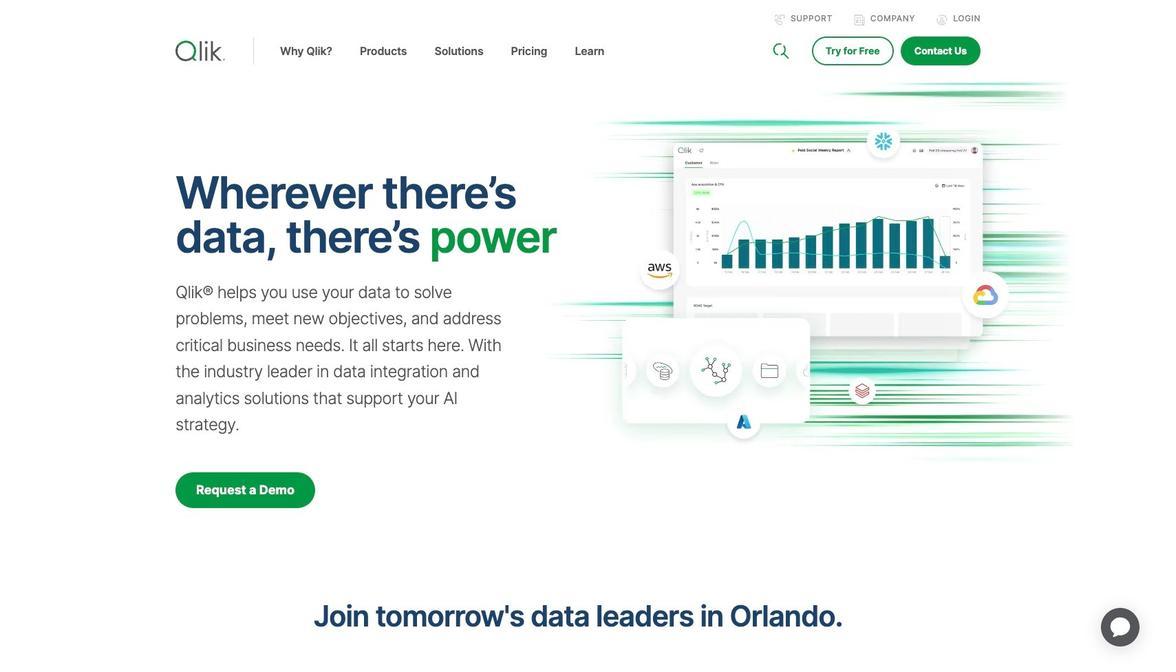 Task type: locate. For each thing, give the bounding box(es) containing it.
support image
[[775, 14, 786, 25]]

application
[[1085, 592, 1157, 663]]



Task type: describe. For each thing, give the bounding box(es) containing it.
company image
[[854, 14, 865, 25]]

login image
[[937, 14, 948, 25]]

qlik image
[[176, 41, 225, 61]]



Task type: vqa. For each thing, say whether or not it's contained in the screenshot.
the right 10
no



